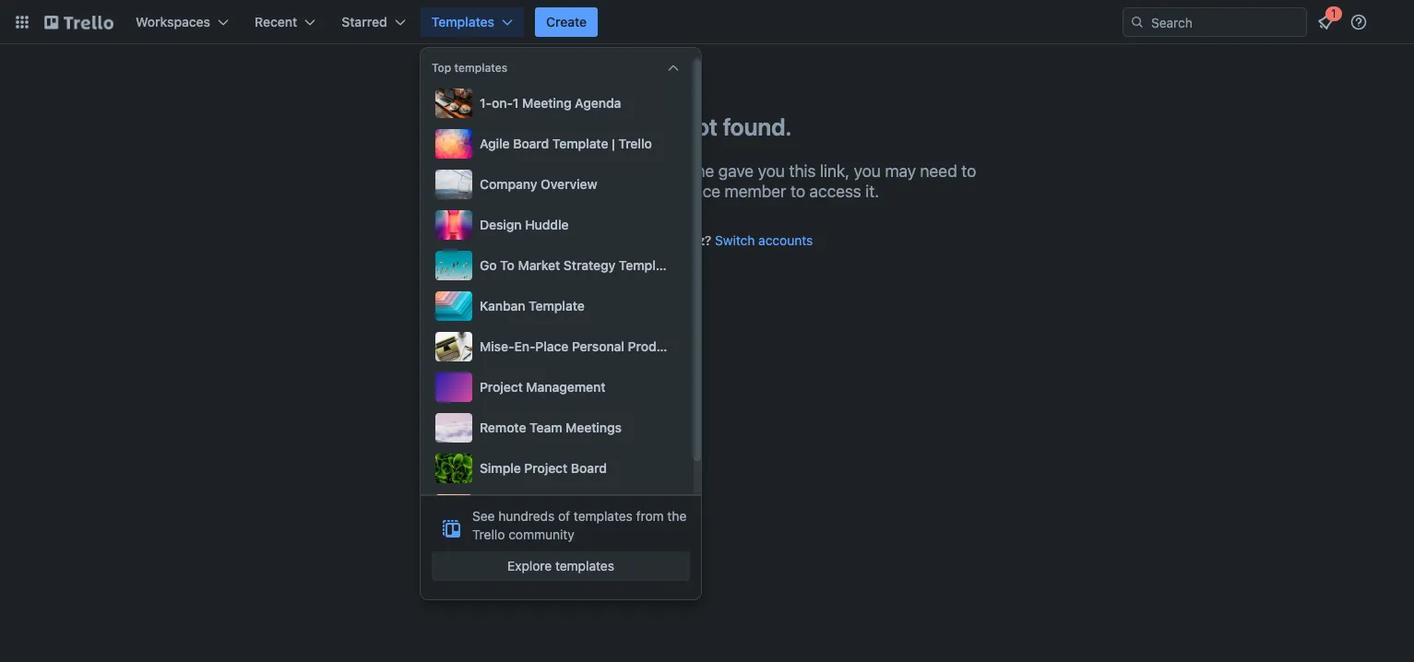Task type: vqa. For each thing, say whether or not it's contained in the screenshot.
the boards,
no



Task type: locate. For each thing, give the bounding box(es) containing it.
1 horizontal spatial project
[[525, 460, 568, 476]]

0 horizontal spatial may
[[515, 161, 546, 181]]

strategy
[[564, 257, 616, 273]]

1 vertical spatial template
[[619, 257, 675, 273]]

not
[[682, 113, 718, 140]]

project
[[480, 379, 523, 395], [525, 460, 568, 476]]

be left the a at the left top of page
[[535, 182, 554, 201]]

tara schultz ? switch accounts
[[626, 233, 813, 248]]

may right page
[[515, 161, 546, 181]]

1-on-1 meeting agenda
[[480, 95, 621, 111]]

to right the need on the right top
[[962, 161, 977, 181]]

remote team meetings button
[[432, 410, 683, 447]]

to down this
[[791, 182, 806, 201]]

0 horizontal spatial you
[[758, 161, 785, 181]]

to
[[962, 161, 977, 181], [791, 182, 806, 201]]

trello right the |
[[619, 136, 652, 151]]

template down go to market strategy template button
[[529, 298, 585, 314]]

may
[[515, 161, 546, 181], [885, 161, 916, 181]]

1 horizontal spatial to
[[962, 161, 977, 181]]

tara
[[626, 233, 654, 248]]

or
[[618, 182, 634, 201]]

productivity
[[628, 339, 702, 354]]

if
[[632, 161, 642, 181]]

project management
[[480, 379, 606, 395]]

templates down see hundreds of templates from the trello community
[[556, 559, 615, 574]]

page not found.
[[623, 113, 792, 140]]

mise-
[[480, 339, 514, 354]]

templates up 1-
[[455, 61, 508, 75]]

agile
[[480, 136, 510, 151]]

menu
[[432, 85, 750, 524]]

1 horizontal spatial you
[[854, 161, 881, 181]]

menu containing 1-on-1 meeting agenda
[[432, 85, 750, 524]]

templates right of
[[574, 509, 633, 525]]

?
[[705, 233, 712, 248]]

trello down the see
[[472, 527, 505, 543]]

templates
[[455, 61, 508, 75], [574, 509, 633, 525], [556, 559, 615, 574]]

this
[[438, 161, 469, 181]]

be up the a at the left top of page
[[550, 161, 569, 181]]

you up it. in the right of the page
[[854, 161, 881, 181]]

you
[[758, 161, 785, 181], [854, 161, 881, 181]]

0 vertical spatial to
[[962, 161, 977, 181]]

page
[[474, 161, 511, 181]]

board down "meetings"
[[571, 460, 607, 476]]

agile board template | trello button
[[432, 126, 683, 162]]

2 you from the left
[[854, 161, 881, 181]]

1 vertical spatial trello
[[472, 527, 505, 543]]

someone
[[646, 161, 715, 181]]

workspaces button
[[125, 7, 240, 37]]

explore templates
[[508, 559, 615, 574]]

management
[[526, 379, 606, 395]]

project inside project management button
[[480, 379, 523, 395]]

be
[[550, 161, 569, 181], [535, 182, 554, 201]]

template
[[553, 136, 609, 151], [619, 257, 675, 273], [529, 298, 585, 314]]

may left the need on the right top
[[885, 161, 916, 181]]

1 vertical spatial board
[[571, 460, 607, 476]]

you up member
[[758, 161, 785, 181]]

template down tara
[[619, 257, 675, 273]]

project management button
[[432, 369, 683, 406]]

0 vertical spatial templates
[[455, 61, 508, 75]]

personal
[[572, 339, 625, 354]]

link,
[[820, 161, 850, 181]]

2 vertical spatial template
[[529, 298, 585, 314]]

collapse image
[[666, 61, 681, 76]]

found.
[[723, 113, 792, 140]]

0 vertical spatial trello
[[619, 136, 652, 151]]

1 vertical spatial to
[[791, 182, 806, 201]]

design
[[480, 217, 522, 233]]

templates button
[[421, 7, 524, 37]]

trello
[[619, 136, 652, 151], [472, 527, 505, 543]]

board
[[571, 182, 614, 201]]

project down team
[[525, 460, 568, 476]]

board right agile
[[513, 136, 549, 151]]

0 horizontal spatial project
[[480, 379, 523, 395]]

need
[[920, 161, 958, 181]]

templates
[[432, 14, 495, 30]]

kanban template button
[[432, 288, 683, 325]]

a
[[558, 182, 567, 201]]

0 vertical spatial project
[[480, 379, 523, 395]]

this page may be private. if someone gave you this link, you may need to be a board or workspace member to access it.
[[438, 161, 977, 201]]

template left the |
[[553, 136, 609, 151]]

back to home image
[[44, 7, 114, 37]]

community
[[509, 527, 575, 543]]

mise-en-place personal productivity system
[[480, 339, 750, 354]]

0 horizontal spatial to
[[791, 182, 806, 201]]

market
[[518, 257, 560, 273]]

company
[[480, 176, 537, 192]]

this
[[789, 161, 816, 181]]

kanban
[[480, 298, 526, 314]]

open information menu image
[[1350, 13, 1369, 31]]

project up remote
[[480, 379, 523, 395]]

board
[[513, 136, 549, 151], [571, 460, 607, 476]]

company overview
[[480, 176, 598, 192]]

|
[[612, 136, 615, 151]]

gave
[[719, 161, 754, 181]]

design huddle button
[[432, 207, 683, 244]]

see
[[472, 509, 495, 525]]

0 horizontal spatial board
[[513, 136, 549, 151]]

starred
[[342, 14, 387, 30]]

create
[[546, 14, 587, 30]]

go to market strategy template button
[[432, 247, 683, 284]]

1 horizontal spatial may
[[885, 161, 916, 181]]

1 vertical spatial templates
[[574, 509, 633, 525]]

from
[[636, 509, 664, 525]]

switch accounts link
[[715, 233, 813, 248]]

huddle
[[525, 217, 569, 233]]

0 horizontal spatial trello
[[472, 527, 505, 543]]

2 vertical spatial templates
[[556, 559, 615, 574]]

1 horizontal spatial trello
[[619, 136, 652, 151]]

1 vertical spatial project
[[525, 460, 568, 476]]

meeting
[[522, 95, 572, 111]]

1 notification image
[[1315, 11, 1337, 33]]



Task type: describe. For each thing, give the bounding box(es) containing it.
2 may from the left
[[885, 161, 916, 181]]

templates inside see hundreds of templates from the trello community
[[574, 509, 633, 525]]

to
[[500, 257, 515, 273]]

see hundreds of templates from the trello community
[[472, 509, 687, 543]]

overview
[[541, 176, 598, 192]]

of
[[558, 509, 570, 525]]

company overview button
[[432, 166, 683, 203]]

explore
[[508, 559, 552, 574]]

starred button
[[331, 7, 417, 37]]

explore templates link
[[432, 552, 690, 582]]

simple project board
[[480, 460, 607, 476]]

1-on-1 meeting agenda button
[[432, 85, 683, 122]]

project inside simple project board button
[[525, 460, 568, 476]]

trello inside button
[[619, 136, 652, 151]]

remote
[[480, 420, 526, 436]]

Search field
[[1145, 8, 1307, 36]]

place
[[536, 339, 569, 354]]

simple
[[480, 460, 521, 476]]

top templates
[[432, 61, 508, 75]]

team
[[530, 420, 563, 436]]

simple project board button
[[432, 450, 683, 487]]

primary element
[[0, 0, 1415, 44]]

go to market strategy template
[[480, 257, 675, 273]]

1 horizontal spatial board
[[571, 460, 607, 476]]

0 vertical spatial template
[[553, 136, 609, 151]]

mise-en-place personal productivity system button
[[432, 329, 750, 365]]

recent
[[255, 14, 297, 30]]

go
[[480, 257, 497, 273]]

0 vertical spatial be
[[550, 161, 569, 181]]

private.
[[573, 161, 628, 181]]

1
[[513, 95, 519, 111]]

1 vertical spatial be
[[535, 182, 554, 201]]

1 may from the left
[[515, 161, 546, 181]]

templates for explore templates
[[556, 559, 615, 574]]

hundreds
[[499, 509, 555, 525]]

accounts
[[759, 233, 813, 248]]

agile board template | trello
[[480, 136, 652, 151]]

workspaces
[[136, 14, 210, 30]]

the
[[668, 509, 687, 525]]

remote team meetings
[[480, 420, 622, 436]]

switch
[[715, 233, 755, 248]]

templates for top templates
[[455, 61, 508, 75]]

kanban template
[[480, 298, 585, 314]]

top
[[432, 61, 452, 75]]

search image
[[1130, 15, 1145, 30]]

tara schultz (taraschultz7) image
[[1381, 11, 1404, 33]]

schultz
[[657, 233, 705, 248]]

trello inside see hundreds of templates from the trello community
[[472, 527, 505, 543]]

en-
[[514, 339, 536, 354]]

recent button
[[244, 7, 327, 37]]

design huddle
[[480, 217, 569, 233]]

access
[[810, 182, 862, 201]]

1 you from the left
[[758, 161, 785, 181]]

page
[[623, 113, 677, 140]]

system
[[705, 339, 750, 354]]

create button
[[535, 7, 598, 37]]

workspace
[[638, 182, 721, 201]]

agenda
[[575, 95, 621, 111]]

meetings
[[566, 420, 622, 436]]

member
[[725, 182, 787, 201]]

it.
[[866, 182, 880, 201]]

1-
[[480, 95, 492, 111]]

0 vertical spatial board
[[513, 136, 549, 151]]

on-
[[492, 95, 513, 111]]



